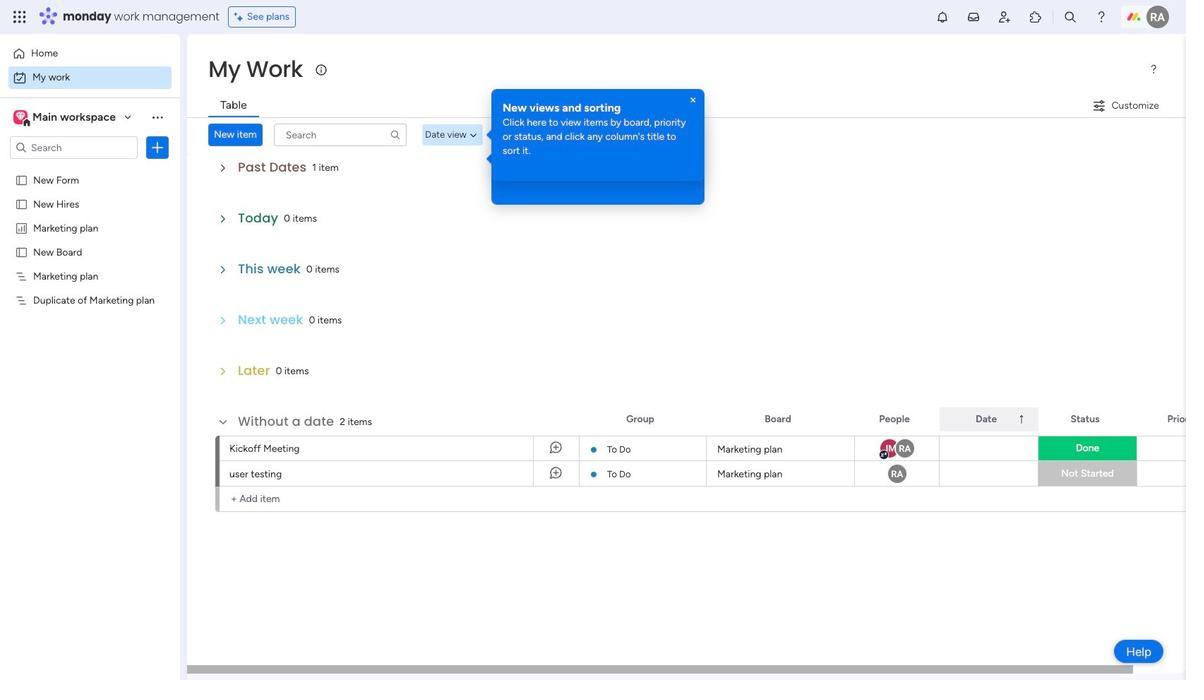 Task type: vqa. For each thing, say whether or not it's contained in the screenshot.
2 Image
no



Task type: describe. For each thing, give the bounding box(es) containing it.
search image
[[390, 129, 401, 141]]

ruby anderson image
[[1147, 6, 1170, 28]]

search everything image
[[1064, 10, 1078, 24]]

workspace image
[[13, 110, 28, 125]]

2 vertical spatial option
[[0, 167, 180, 170]]

sort image
[[1017, 414, 1028, 425]]

heading for first close image from the bottom
[[503, 124, 694, 140]]

Filter dashboard by text search field
[[274, 124, 407, 146]]

workspace selection element
[[13, 109, 118, 127]]

3 public board image from the top
[[15, 245, 28, 259]]

heading for 1st close image from the top
[[503, 100, 694, 116]]

2 close image from the top
[[688, 119, 699, 130]]

public dashboard image
[[15, 221, 28, 235]]

options image
[[150, 141, 165, 155]]

1 vertical spatial option
[[8, 66, 172, 89]]



Task type: locate. For each thing, give the bounding box(es) containing it.
notifications image
[[936, 10, 950, 24]]

heading
[[503, 100, 694, 116], [503, 124, 694, 140]]

2 heading from the top
[[503, 124, 694, 140]]

monday marketplace image
[[1029, 10, 1043, 24]]

1 public board image from the top
[[15, 173, 28, 187]]

1 vertical spatial public board image
[[15, 197, 28, 211]]

help image
[[1095, 10, 1109, 24]]

tab
[[208, 95, 259, 117]]

None search field
[[274, 124, 407, 146]]

select product image
[[13, 10, 27, 24]]

column header
[[940, 408, 1039, 432]]

invite members image
[[998, 10, 1012, 24]]

0 vertical spatial heading
[[503, 100, 694, 116]]

Search in workspace field
[[30, 140, 118, 156]]

1 heading from the top
[[503, 100, 694, 116]]

1 vertical spatial close image
[[688, 119, 699, 130]]

list box
[[0, 165, 180, 503]]

update feed image
[[967, 10, 981, 24]]

option
[[8, 42, 172, 65], [8, 66, 172, 89], [0, 167, 180, 170]]

public board image
[[15, 173, 28, 187], [15, 197, 28, 211], [15, 245, 28, 259]]

close image
[[688, 95, 699, 106], [688, 119, 699, 130]]

0 vertical spatial option
[[8, 42, 172, 65]]

1 vertical spatial heading
[[503, 124, 694, 140]]

0 vertical spatial close image
[[688, 95, 699, 106]]

2 vertical spatial public board image
[[15, 245, 28, 259]]

menu image
[[1149, 64, 1160, 75]]

see plans image
[[234, 9, 247, 25]]

0 vertical spatial public board image
[[15, 173, 28, 187]]

1 close image from the top
[[688, 95, 699, 106]]

workspace options image
[[150, 110, 165, 124]]

workspace image
[[16, 110, 25, 125]]

2 public board image from the top
[[15, 197, 28, 211]]



